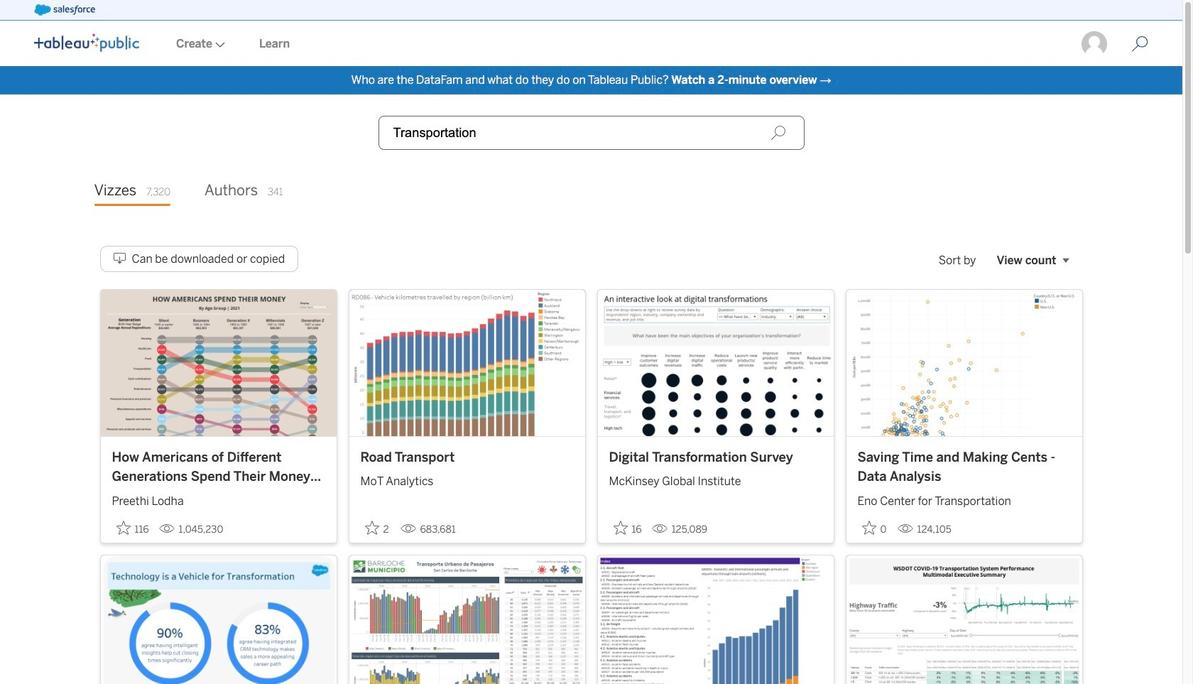Task type: locate. For each thing, give the bounding box(es) containing it.
go to search image
[[1115, 36, 1166, 53]]

salesforce logo image
[[34, 4, 95, 16]]

1 horizontal spatial add favorite image
[[365, 521, 379, 535]]

2 add favorite image from the left
[[365, 521, 379, 535]]

add favorite image
[[116, 521, 130, 535], [365, 521, 379, 535]]

workbook thumbnail image
[[101, 290, 336, 436], [349, 290, 585, 436], [598, 290, 834, 436], [846, 290, 1082, 436], [101, 555, 336, 684], [349, 555, 585, 684], [598, 555, 834, 684], [846, 555, 1082, 684]]

1 add favorite image from the left
[[116, 521, 130, 535]]

add favorite image
[[613, 521, 628, 535], [862, 521, 876, 535]]

0 horizontal spatial add favorite image
[[116, 521, 130, 535]]

3 add favorite button from the left
[[609, 516, 646, 540]]

0 horizontal spatial add favorite image
[[613, 521, 628, 535]]

create image
[[212, 42, 225, 48]]

1 horizontal spatial add favorite image
[[862, 521, 876, 535]]

gary.orlando image
[[1081, 30, 1109, 58]]

2 add favorite image from the left
[[862, 521, 876, 535]]

4 add favorite button from the left
[[858, 516, 892, 540]]

Add Favorite button
[[112, 516, 153, 540], [361, 516, 395, 540], [609, 516, 646, 540], [858, 516, 892, 540]]



Task type: vqa. For each thing, say whether or not it's contained in the screenshot.
Go to search image
yes



Task type: describe. For each thing, give the bounding box(es) containing it.
search image
[[770, 125, 786, 141]]

Search input field
[[378, 116, 805, 150]]

1 add favorite button from the left
[[112, 516, 153, 540]]

add favorite image for third add favorite button from right
[[365, 521, 379, 535]]

1 add favorite image from the left
[[613, 521, 628, 535]]

add favorite image for 4th add favorite button from right
[[116, 521, 130, 535]]

2 add favorite button from the left
[[361, 516, 395, 540]]

logo image
[[34, 33, 139, 52]]



